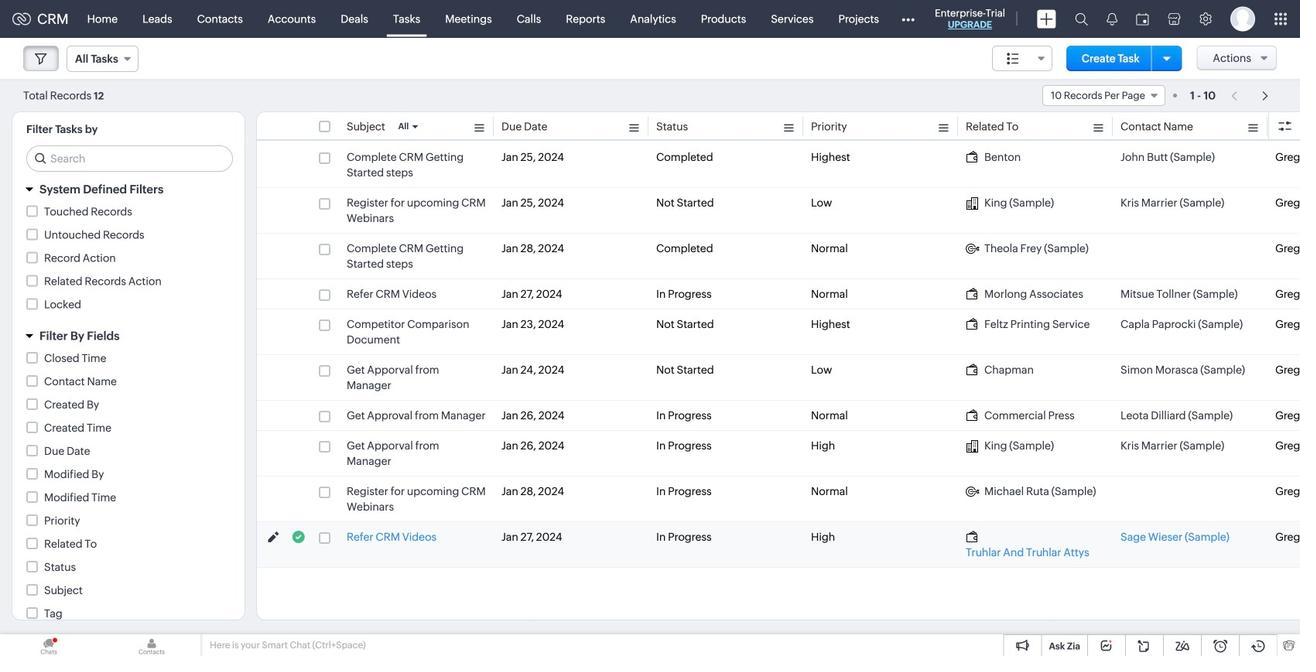 Task type: vqa. For each thing, say whether or not it's contained in the screenshot.
the leftmost All
no



Task type: describe. For each thing, give the bounding box(es) containing it.
search element
[[1066, 0, 1098, 38]]

size image
[[1007, 52, 1020, 66]]

Search text field
[[27, 146, 232, 171]]

create menu image
[[1037, 10, 1057, 28]]

calendar image
[[1136, 13, 1150, 25]]



Task type: locate. For each thing, give the bounding box(es) containing it.
logo image
[[12, 13, 31, 25]]

none field size
[[992, 46, 1053, 71]]

search image
[[1075, 12, 1088, 26]]

None field
[[67, 46, 138, 72], [992, 46, 1053, 71], [1043, 85, 1166, 106], [67, 46, 138, 72], [1043, 85, 1166, 106]]

profile image
[[1231, 7, 1256, 31]]

signals element
[[1098, 0, 1127, 38]]

create menu element
[[1028, 0, 1066, 38]]

contacts image
[[103, 635, 201, 656]]

signals image
[[1107, 12, 1118, 26]]

profile element
[[1222, 0, 1265, 38]]

row group
[[257, 142, 1301, 568]]

Other Modules field
[[892, 7, 925, 31]]

chats image
[[52, 638, 58, 644]]



